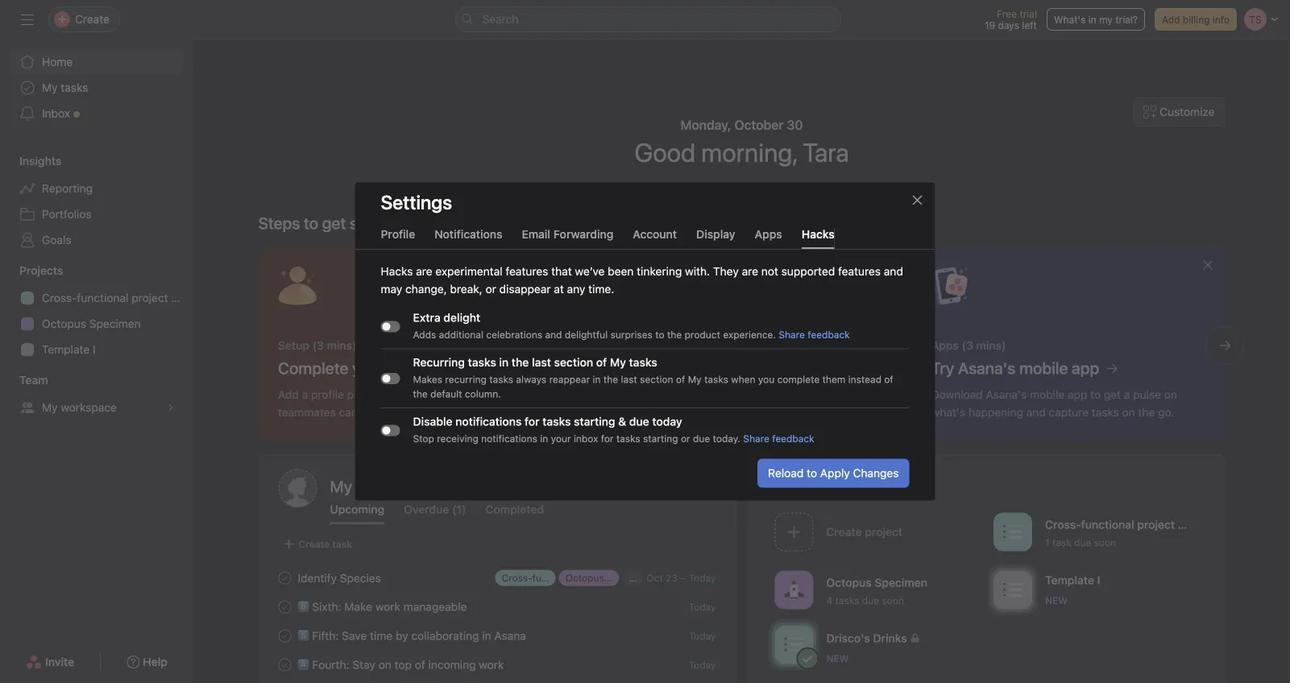 Task type: locate. For each thing, give the bounding box(es) containing it.
list image left '1' on the right bottom of page
[[1003, 523, 1023, 542]]

tasks
[[61, 81, 88, 94], [468, 356, 496, 369], [629, 356, 658, 369], [489, 374, 513, 385], [705, 374, 729, 385], [543, 415, 571, 428], [616, 433, 641, 445], [836, 595, 860, 606]]

0 vertical spatial cross-
[[42, 291, 77, 305]]

completed checkbox left the "identify"
[[275, 569, 295, 588]]

monday,
[[681, 117, 731, 133]]

teams element
[[0, 366, 193, 424]]

last
[[532, 356, 551, 369], [621, 374, 637, 385]]

tinkering
[[637, 265, 682, 278]]

0 vertical spatial new
[[1045, 595, 1068, 607]]

1 horizontal spatial section
[[640, 374, 673, 385]]

share inside extra delight adds additional celebrations and delightful surprises to the product experience. share feedback
[[779, 329, 805, 341]]

1 horizontal spatial new
[[1045, 595, 1068, 607]]

task inside cross-functional project plan 1 task due soon
[[1053, 537, 1072, 548]]

list image left the template i new
[[1003, 581, 1023, 600]]

project
[[132, 291, 168, 305], [1138, 518, 1175, 531]]

feedback
[[808, 329, 850, 341], [772, 433, 815, 445]]

billing
[[1183, 14, 1210, 25]]

completed checkbox for identify species
[[275, 569, 295, 588]]

extra
[[413, 311, 441, 324]]

template inside the template i new
[[1045, 574, 1095, 587]]

goals link
[[10, 227, 184, 253]]

completed checkbox for 5️⃣
[[275, 627, 295, 646]]

plan for cross-functional project plan 1 task due soon
[[1178, 518, 1201, 531]]

0 vertical spatial template
[[42, 343, 90, 356]]

specimen down cross-functional project plan
[[89, 317, 141, 330]]

the inside extra delight adds additional celebrations and delightful surprises to the product experience. share feedback
[[667, 329, 682, 341]]

today button for asana
[[689, 631, 716, 642]]

0 horizontal spatial i
[[93, 343, 96, 356]]

features up disappear
[[506, 265, 548, 278]]

projects
[[19, 264, 63, 277], [769, 476, 828, 495]]

cross- inside cross-functional project plan 1 task due soon
[[1045, 518, 1081, 531]]

soon up drinks
[[882, 595, 904, 606]]

Completed checkbox
[[275, 569, 295, 588], [275, 598, 295, 617]]

1 horizontal spatial template
[[1045, 574, 1095, 587]]

cross-functional project plan
[[42, 291, 193, 305]]

0 horizontal spatial for
[[525, 415, 540, 428]]

0 vertical spatial and
[[884, 265, 903, 278]]

1 horizontal spatial i
[[1097, 574, 1101, 587]]

template i new
[[1045, 574, 1101, 607]]

0 horizontal spatial specimen
[[89, 317, 141, 330]]

account
[[633, 228, 677, 241]]

2 list image from the top
[[1003, 581, 1023, 600]]

manageable
[[404, 600, 467, 614]]

0 horizontal spatial are
[[416, 265, 432, 278]]

hacks are experimental features that we've been tinkering with. they are not supported features and may change, break, or disappear at any time.
[[381, 265, 903, 296]]

completed image left the "identify"
[[275, 569, 295, 588]]

days
[[998, 19, 1020, 31]]

switch left adds
[[381, 321, 400, 332]]

to
[[304, 214, 318, 233], [655, 329, 665, 341], [807, 467, 817, 480]]

new
[[1045, 595, 1068, 607], [827, 653, 849, 665]]

1 vertical spatial or
[[681, 433, 690, 445]]

0 horizontal spatial or
[[486, 283, 496, 296]]

are up change,
[[416, 265, 432, 278]]

0 horizontal spatial project
[[132, 291, 168, 305]]

specimen left '23'
[[607, 573, 652, 584]]

portfolios link
[[10, 202, 184, 227]]

30
[[787, 117, 803, 133]]

starting down today
[[643, 433, 678, 445]]

in inside "button"
[[1089, 14, 1097, 25]]

column.
[[465, 388, 501, 400]]

0 vertical spatial completed image
[[275, 598, 295, 617]]

upcoming button
[[330, 503, 385, 524]]

1 vertical spatial share
[[743, 433, 770, 445]]

share feedback link up reload
[[743, 433, 815, 445]]

celebrations
[[486, 329, 543, 341]]

section up reappear
[[554, 356, 593, 369]]

1 today from the top
[[689, 573, 716, 584]]

completed checkbox left 6️⃣
[[275, 598, 295, 617]]

task right the create
[[332, 539, 352, 550]]

1 vertical spatial starting
[[643, 433, 678, 445]]

the down makes at the left bottom of page
[[413, 388, 428, 400]]

additional
[[439, 329, 484, 341]]

2 today button from the top
[[689, 631, 716, 642]]

add billing info
[[1162, 14, 1230, 25]]

0 vertical spatial completed image
[[275, 569, 295, 588]]

are left not
[[742, 265, 758, 278]]

settings
[[381, 191, 452, 213]]

1 vertical spatial i
[[1097, 574, 1101, 587]]

global element
[[0, 39, 193, 136]]

to right surprises
[[655, 329, 665, 341]]

0 horizontal spatial soon
[[882, 595, 904, 606]]

0 vertical spatial last
[[532, 356, 551, 369]]

of
[[596, 356, 607, 369], [676, 374, 685, 385], [884, 374, 894, 385], [415, 658, 425, 672]]

1 vertical spatial completed checkbox
[[275, 598, 295, 617]]

i inside the template i new
[[1097, 574, 1101, 587]]

octopus specimen up template i link
[[42, 317, 141, 330]]

my down team
[[42, 401, 58, 414]]

or right break,
[[486, 283, 496, 296]]

what's
[[1054, 14, 1086, 25]]

2 completed checkbox from the top
[[275, 598, 295, 617]]

to right steps
[[304, 214, 318, 233]]

account button
[[633, 228, 677, 249]]

0 horizontal spatial features
[[506, 265, 548, 278]]

not
[[762, 265, 779, 278]]

1 horizontal spatial plan
[[1178, 518, 1201, 531]]

5️⃣
[[298, 629, 309, 643]]

0 vertical spatial hacks
[[802, 228, 835, 241]]

0 vertical spatial work
[[375, 600, 401, 614]]

octopus specimen link down cross-functional project plan
[[10, 311, 184, 337]]

surprises
[[611, 329, 653, 341]]

1 vertical spatial feedback
[[772, 433, 815, 445]]

0 horizontal spatial starting
[[574, 415, 615, 428]]

1 horizontal spatial last
[[621, 374, 637, 385]]

functional for cross-functional project plan 1 task due soon
[[1081, 518, 1135, 531]]

1 horizontal spatial cross-
[[1045, 518, 1081, 531]]

add billing info button
[[1155, 8, 1237, 31]]

3 today from the top
[[689, 631, 716, 642]]

reappear
[[549, 374, 590, 385]]

cross- down projects dropdown button
[[42, 291, 77, 305]]

my up inbox at top
[[42, 81, 58, 94]]

scroll card carousel right image
[[1219, 339, 1232, 352]]

template up team
[[42, 343, 90, 356]]

octopus specimen left '23'
[[566, 573, 652, 584]]

features
[[506, 265, 548, 278], [838, 265, 881, 278]]

1 features from the left
[[506, 265, 548, 278]]

completed checkbox left 5️⃣
[[275, 627, 295, 646]]

octopus specimen inside projects "element"
[[42, 317, 141, 330]]

Completed checkbox
[[275, 627, 295, 646], [275, 656, 295, 675]]

reload to apply changes button
[[758, 459, 910, 488]]

1 completed image from the top
[[275, 598, 295, 617]]

display
[[696, 228, 736, 241]]

functional up template i link
[[77, 291, 129, 305]]

work down asana
[[479, 658, 504, 672]]

1 horizontal spatial project
[[1138, 518, 1175, 531]]

1 vertical spatial octopus specimen
[[566, 573, 652, 584]]

notifications down column.
[[456, 415, 522, 428]]

1 horizontal spatial or
[[681, 433, 690, 445]]

1 completed image from the top
[[275, 569, 295, 588]]

share right 'experience.'
[[779, 329, 805, 341]]

or inside disable notifications for tasks starting & due today stop receiving notifications in your inbox for tasks starting or due today. share feedback
[[681, 433, 690, 445]]

drinks
[[873, 632, 907, 645]]

experimental
[[436, 265, 503, 278]]

1 completed checkbox from the top
[[275, 627, 295, 646]]

2 completed image from the top
[[275, 656, 295, 675]]

1 switch from the top
[[381, 321, 400, 332]]

my workspace
[[42, 401, 117, 414]]

1 vertical spatial completed image
[[275, 627, 295, 646]]

completed image for 6️⃣
[[275, 598, 295, 617]]

octopus up 4
[[827, 576, 872, 589]]

1 horizontal spatial specimen
[[607, 573, 652, 584]]

new down '1' on the right bottom of page
[[1045, 595, 1068, 607]]

0 horizontal spatial share
[[743, 433, 770, 445]]

tasks up column.
[[489, 374, 513, 385]]

share
[[779, 329, 805, 341], [743, 433, 770, 445]]

1 vertical spatial hacks
[[381, 265, 413, 278]]

in left my
[[1089, 14, 1097, 25]]

0 vertical spatial notifications
[[456, 415, 522, 428]]

0 horizontal spatial projects
[[19, 264, 63, 277]]

hacks up supported at the top right
[[802, 228, 835, 241]]

add
[[1162, 14, 1180, 25]]

you
[[758, 374, 775, 385]]

1 horizontal spatial hacks
[[802, 228, 835, 241]]

switch for recurring tasks in the last section of my tasks
[[381, 373, 400, 384]]

1 horizontal spatial soon
[[1094, 537, 1116, 548]]

completed checkbox for 4️⃣
[[275, 656, 295, 675]]

cross- for cross-functional project plan
[[42, 291, 77, 305]]

octopus up template i on the left
[[42, 317, 86, 330]]

soon up the template i new
[[1094, 537, 1116, 548]]

2 today from the top
[[689, 602, 716, 613]]

1 vertical spatial and
[[545, 329, 562, 341]]

soon inside octopus specimen 4 tasks due soon
[[882, 595, 904, 606]]

profile button
[[381, 228, 415, 249]]

profile
[[381, 228, 415, 241]]

share feedback link
[[779, 329, 850, 341], [743, 433, 815, 445]]

get started
[[322, 214, 402, 233]]

1 completed checkbox from the top
[[275, 569, 295, 588]]

template for template i
[[42, 343, 90, 356]]

functional up the template i new
[[1081, 518, 1135, 531]]

3 today button from the top
[[689, 660, 716, 671]]

oct
[[647, 573, 663, 584]]

functional inside cross-functional project plan link
[[77, 291, 129, 305]]

1 vertical spatial new
[[827, 653, 849, 665]]

0 horizontal spatial octopus specimen link
[[10, 311, 184, 337]]

1 horizontal spatial for
[[601, 433, 614, 445]]

cross- up '1' on the right bottom of page
[[1045, 518, 1081, 531]]

today for 4️⃣ fourth: stay on top of incoming work
[[689, 660, 716, 671]]

octopus specimen link left '23'
[[559, 570, 652, 586]]

cross- inside projects "element"
[[42, 291, 77, 305]]

4
[[827, 595, 833, 606]]

portfolios
[[42, 208, 92, 221]]

0 horizontal spatial octopus specimen
[[42, 317, 141, 330]]

share right today.
[[743, 433, 770, 445]]

0 horizontal spatial section
[[554, 356, 593, 369]]

they
[[713, 265, 739, 278]]

1 horizontal spatial features
[[838, 265, 881, 278]]

0 vertical spatial project
[[132, 291, 168, 305]]

notifications up my tasks link
[[481, 433, 538, 445]]

my tasks
[[42, 81, 88, 94]]

0 horizontal spatial work
[[375, 600, 401, 614]]

1 horizontal spatial and
[[884, 265, 903, 278]]

0 vertical spatial to
[[304, 214, 318, 233]]

completed image left 5️⃣
[[275, 627, 295, 646]]

0 vertical spatial completed checkbox
[[275, 627, 295, 646]]

projects left changes
[[769, 476, 828, 495]]

for down always
[[525, 415, 540, 428]]

hacks up the "may"
[[381, 265, 413, 278]]

0 vertical spatial or
[[486, 283, 496, 296]]

2 vertical spatial today button
[[689, 660, 716, 671]]

section up today
[[640, 374, 673, 385]]

0 vertical spatial share feedback link
[[779, 329, 850, 341]]

4 today from the top
[[689, 660, 716, 671]]

1 horizontal spatial work
[[479, 658, 504, 672]]

0 vertical spatial share
[[779, 329, 805, 341]]

1 list image from the top
[[1003, 523, 1023, 542]]

0 horizontal spatial plan
[[171, 291, 193, 305]]

plan
[[171, 291, 193, 305], [1178, 518, 1201, 531]]

2 completed image from the top
[[275, 627, 295, 646]]

soon
[[1094, 537, 1116, 548], [882, 595, 904, 606]]

close image
[[911, 194, 924, 207]]

to left apply
[[807, 467, 817, 480]]

2 features from the left
[[838, 265, 881, 278]]

1 vertical spatial list image
[[1003, 581, 1023, 600]]

0 vertical spatial octopus specimen
[[42, 317, 141, 330]]

stay
[[353, 658, 376, 672]]

completed image
[[275, 569, 295, 588], [275, 656, 295, 675]]

of down delightful
[[596, 356, 607, 369]]

i down cross-functional project plan 1 task due soon
[[1097, 574, 1101, 587]]

0 horizontal spatial new
[[827, 653, 849, 665]]

feedback inside extra delight adds additional celebrations and delightful surprises to the product experience. share feedback
[[808, 329, 850, 341]]

octopus specimen link
[[10, 311, 184, 337], [559, 570, 652, 586]]

make
[[344, 600, 372, 614]]

i inside projects "element"
[[93, 343, 96, 356]]

octopus inside octopus specimen 4 tasks due soon
[[827, 576, 872, 589]]

plan inside cross-functional project plan 1 task due soon
[[1178, 518, 1201, 531]]

plan inside projects "element"
[[171, 291, 193, 305]]

feedback up them
[[808, 329, 850, 341]]

1 horizontal spatial octopus specimen
[[566, 573, 652, 584]]

6️⃣ sixth: make work manageable
[[298, 600, 467, 614]]

tasks up your
[[543, 415, 571, 428]]

0 vertical spatial switch
[[381, 321, 400, 332]]

completed image left 6️⃣
[[275, 598, 295, 617]]

collaborating
[[411, 629, 479, 643]]

i
[[93, 343, 96, 356], [1097, 574, 1101, 587]]

the left product
[[667, 329, 682, 341]]

complete
[[777, 374, 820, 385]]

functional inside cross-functional project plan 1 task due soon
[[1081, 518, 1135, 531]]

1 vertical spatial soon
[[882, 595, 904, 606]]

insights button
[[0, 153, 62, 169]]

features right supported at the top right
[[838, 265, 881, 278]]

for right inbox
[[601, 433, 614, 445]]

work right make
[[375, 600, 401, 614]]

specimen
[[89, 317, 141, 330], [607, 573, 652, 584], [875, 576, 928, 589]]

tasks down &
[[616, 433, 641, 445]]

tasks right 4
[[836, 595, 860, 606]]

1 vertical spatial plan
[[1178, 518, 1201, 531]]

1 horizontal spatial to
[[655, 329, 665, 341]]

my down product
[[688, 374, 702, 385]]

1 vertical spatial project
[[1138, 518, 1175, 531]]

in down the celebrations
[[499, 356, 509, 369]]

3 switch from the top
[[381, 425, 400, 436]]

0 horizontal spatial template
[[42, 343, 90, 356]]

1 vertical spatial work
[[479, 658, 504, 672]]

and inside extra delight adds additional celebrations and delightful surprises to the product experience. share feedback
[[545, 329, 562, 341]]

completed image left 4️⃣
[[275, 656, 295, 675]]

to inside extra delight adds additional celebrations and delightful surprises to the product experience. share feedback
[[655, 329, 665, 341]]

in inside disable notifications for tasks starting & due today stop receiving notifications in your inbox for tasks starting or due today. share feedback
[[540, 433, 548, 445]]

i up teams element
[[93, 343, 96, 356]]

project for cross-functional project plan 1 task due soon
[[1138, 518, 1175, 531]]

0 vertical spatial list image
[[1003, 523, 1023, 542]]

goals
[[42, 233, 71, 247]]

makes
[[413, 374, 442, 385]]

functional for cross-functional project plan
[[77, 291, 129, 305]]

template down '1' on the right bottom of page
[[1045, 574, 1095, 587]]

incoming
[[428, 658, 476, 672]]

workspace
[[61, 401, 117, 414]]

due inside octopus specimen 4 tasks due soon
[[862, 595, 879, 606]]

due up drisco's drinks
[[862, 595, 879, 606]]

or down today
[[681, 433, 690, 445]]

0 vertical spatial soon
[[1094, 537, 1116, 548]]

tasks down home
[[61, 81, 88, 94]]

reload
[[768, 467, 804, 480]]

projects down the goals
[[19, 264, 63, 277]]

0 horizontal spatial task
[[332, 539, 352, 550]]

2 switch from the top
[[381, 373, 400, 384]]

2 horizontal spatial specimen
[[875, 576, 928, 589]]

template inside projects "element"
[[42, 343, 90, 356]]

specimen inside octopus specimen 4 tasks due soon
[[875, 576, 928, 589]]

completed image
[[275, 598, 295, 617], [275, 627, 295, 646]]

them
[[823, 374, 846, 385]]

1 vertical spatial template
[[1045, 574, 1095, 587]]

due right '1' on the right bottom of page
[[1074, 537, 1092, 548]]

switch left makes at the left bottom of page
[[381, 373, 400, 384]]

1 vertical spatial completed checkbox
[[275, 656, 295, 675]]

specimen down the create project link
[[875, 576, 928, 589]]

due left today.
[[693, 433, 710, 445]]

2 vertical spatial switch
[[381, 425, 400, 436]]

last up always
[[532, 356, 551, 369]]

hacks inside hacks are experimental features that we've been tinkering with. they are not supported features and may change, break, or disappear at any time.
[[381, 265, 413, 278]]

projects inside dropdown button
[[19, 264, 63, 277]]

1 are from the left
[[416, 265, 432, 278]]

2 vertical spatial to
[[807, 467, 817, 480]]

switch left stop
[[381, 425, 400, 436]]

1 horizontal spatial functional
[[1081, 518, 1135, 531]]

project inside "element"
[[132, 291, 168, 305]]

project inside cross-functional project plan 1 task due soon
[[1138, 518, 1175, 531]]

0 vertical spatial projects
[[19, 264, 63, 277]]

in left asana
[[482, 629, 491, 643]]

tasks inside global element
[[61, 81, 88, 94]]

hacks
[[802, 228, 835, 241], [381, 265, 413, 278]]

template for template i new
[[1045, 574, 1095, 587]]

specimen inside projects "element"
[[89, 317, 141, 330]]

to inside button
[[807, 467, 817, 480]]

octopus left …
[[566, 573, 604, 584]]

1 vertical spatial projects
[[769, 476, 828, 495]]

0 horizontal spatial last
[[532, 356, 551, 369]]

completed checkbox left 4️⃣
[[275, 656, 295, 675]]

feedback up reload
[[772, 433, 815, 445]]

task right '1' on the right bottom of page
[[1053, 537, 1072, 548]]

0 vertical spatial functional
[[77, 291, 129, 305]]

tasks inside octopus specimen 4 tasks due soon
[[836, 595, 860, 606]]

2 completed checkbox from the top
[[275, 656, 295, 675]]

notifications button
[[435, 228, 503, 249]]

today
[[689, 573, 716, 584], [689, 602, 716, 613], [689, 631, 716, 642], [689, 660, 716, 671]]

list image
[[1003, 523, 1023, 542], [1003, 581, 1023, 600]]

tasks left the "when" in the bottom right of the page
[[705, 374, 729, 385]]

0 vertical spatial octopus specimen link
[[10, 311, 184, 337]]

delight
[[444, 311, 481, 324]]

feedback inside disable notifications for tasks starting & due today stop receiving notifications in your inbox for tasks starting or due today. share feedback
[[772, 433, 815, 445]]

0 horizontal spatial cross-
[[42, 291, 77, 305]]

new inside the template i new
[[1045, 595, 1068, 607]]

0 horizontal spatial functional
[[77, 291, 129, 305]]

share feedback link up complete
[[779, 329, 850, 341]]

in left your
[[540, 433, 548, 445]]

2 horizontal spatial octopus
[[827, 576, 872, 589]]

starting up inbox
[[574, 415, 615, 428]]

invite
[[45, 656, 74, 669]]

reporting
[[42, 182, 93, 195]]

0 vertical spatial completed checkbox
[[275, 569, 295, 588]]

the up always
[[512, 356, 529, 369]]

last up &
[[621, 374, 637, 385]]

new down drisco's
[[827, 653, 849, 665]]

23
[[666, 573, 678, 584]]

1 vertical spatial switch
[[381, 373, 400, 384]]

1 vertical spatial last
[[621, 374, 637, 385]]

cross-functional project plan 1 task due soon
[[1045, 518, 1201, 548]]

0 horizontal spatial octopus
[[42, 317, 86, 330]]

0 horizontal spatial hacks
[[381, 265, 413, 278]]

switch
[[381, 321, 400, 332], [381, 373, 400, 384], [381, 425, 400, 436]]

1 vertical spatial functional
[[1081, 518, 1135, 531]]

recurring tasks in the last section of my tasks makes recurring tasks always reappear in the last section of my tasks when you complete them instead of the default column.
[[413, 356, 894, 400]]

0 vertical spatial today button
[[689, 602, 716, 613]]

on
[[379, 658, 392, 672]]

steps to get started
[[258, 214, 402, 233]]

0 vertical spatial starting
[[574, 415, 615, 428]]

or inside hacks are experimental features that we've been tinkering with. they are not supported features and may change, break, or disappear at any time.
[[486, 283, 496, 296]]

inbox
[[574, 433, 598, 445]]

overdue
[[404, 503, 449, 516]]



Task type: describe. For each thing, give the bounding box(es) containing it.
template i link
[[10, 337, 184, 363]]

1 vertical spatial octopus specimen link
[[559, 570, 652, 586]]

my tasks link
[[330, 476, 715, 499]]

0 vertical spatial for
[[525, 415, 540, 428]]

supported
[[782, 265, 835, 278]]

create task
[[299, 539, 352, 550]]

by
[[396, 629, 408, 643]]

team
[[19, 374, 48, 387]]

inbox link
[[10, 101, 184, 127]]

customize button
[[1133, 98, 1226, 127]]

email forwarding button
[[522, 228, 614, 249]]

time.
[[589, 283, 614, 296]]

4️⃣ fourth: stay on top of incoming work
[[298, 658, 504, 672]]

top
[[395, 658, 412, 672]]

apply
[[820, 467, 850, 480]]

completed image for 5️⃣
[[275, 627, 295, 646]]

to for steps
[[304, 214, 318, 233]]

adds
[[413, 329, 436, 341]]

cross- for cross-functional project plan 1 task due soon
[[1045, 518, 1081, 531]]

in right reappear
[[593, 374, 601, 385]]

free trial 19 days left
[[985, 8, 1037, 31]]

display button
[[696, 228, 736, 249]]

team button
[[0, 372, 48, 388]]

disappear
[[499, 283, 551, 296]]

due inside cross-functional project plan 1 task due soon
[[1074, 537, 1092, 548]]

info
[[1213, 14, 1230, 25]]

add profile photo image
[[278, 469, 317, 508]]

overdue (1) button
[[404, 503, 466, 524]]

i for template i new
[[1097, 574, 1101, 587]]

extra delight adds additional celebrations and delightful surprises to the product experience. share feedback
[[413, 311, 850, 341]]

monday, october 30 good morning, tara
[[635, 117, 849, 168]]

today for 5️⃣ fifth: save time by collaborating in asana
[[689, 631, 716, 642]]

default
[[431, 388, 462, 400]]

drisco's drinks
[[827, 632, 907, 645]]

hacks for hacks are experimental features that we've been tinkering with. they are not supported features and may change, break, or disappear at any time.
[[381, 265, 413, 278]]

search button
[[455, 6, 842, 32]]

share feedback link for surprises
[[779, 329, 850, 341]]

projects element
[[0, 256, 193, 366]]

the right reappear
[[604, 374, 618, 385]]

create project
[[827, 526, 903, 539]]

upcoming
[[330, 503, 385, 516]]

my tasks link
[[10, 75, 184, 101]]

any
[[567, 283, 585, 296]]

share inside disable notifications for tasks starting & due today stop receiving notifications in your inbox for tasks starting or due today. share feedback
[[743, 433, 770, 445]]

receiving
[[437, 433, 479, 445]]

species
[[340, 572, 381, 585]]

tasks up "recurring"
[[468, 356, 496, 369]]

2 are from the left
[[742, 265, 758, 278]]

that
[[551, 265, 572, 278]]

list image
[[785, 636, 804, 655]]

plan for cross-functional project plan
[[171, 291, 193, 305]]

switch for extra delight
[[381, 321, 400, 332]]

octopus inside projects "element"
[[42, 317, 86, 330]]

steps
[[258, 214, 300, 233]]

to for reload
[[807, 467, 817, 480]]

completed
[[486, 503, 544, 516]]

rocket image
[[785, 581, 804, 600]]

been
[[608, 265, 634, 278]]

sixth:
[[312, 600, 341, 614]]

share feedback link for today
[[743, 433, 815, 445]]

delightful
[[565, 329, 608, 341]]

your
[[551, 433, 571, 445]]

completed checkbox for 6️⃣ sixth: make work manageable
[[275, 598, 295, 617]]

soon inside cross-functional project plan 1 task due soon
[[1094, 537, 1116, 548]]

today for 6️⃣ sixth: make work manageable
[[689, 602, 716, 613]]

due right &
[[629, 415, 649, 428]]

&
[[618, 415, 626, 428]]

always
[[516, 374, 547, 385]]

recurring
[[413, 356, 465, 369]]

when
[[731, 374, 756, 385]]

1 vertical spatial section
[[640, 374, 673, 385]]

time
[[370, 629, 393, 643]]

october
[[735, 117, 784, 133]]

change,
[[405, 283, 447, 296]]

cross-functional project plan link
[[10, 285, 193, 311]]

my inside teams element
[[42, 401, 58, 414]]

and inside hacks are experimental features that we've been tinkering with. they are not supported features and may change, break, or disappear at any time.
[[884, 265, 903, 278]]

of right instead
[[884, 374, 894, 385]]

identify species
[[298, 572, 381, 585]]

what's in my trial? button
[[1047, 8, 1145, 31]]

disable notifications for tasks starting & due today stop receiving notifications in your inbox for tasks starting or due today. share feedback
[[413, 415, 815, 445]]

my inside global element
[[42, 81, 58, 94]]

(1)
[[452, 503, 466, 516]]

1 vertical spatial notifications
[[481, 433, 538, 445]]

1 today button from the top
[[689, 602, 716, 613]]

1 horizontal spatial octopus
[[566, 573, 604, 584]]

project for cross-functional project plan
[[132, 291, 168, 305]]

trial?
[[1116, 14, 1138, 25]]

customize
[[1160, 105, 1215, 118]]

1
[[1045, 537, 1050, 548]]

octopus specimen link inside projects "element"
[[10, 311, 184, 337]]

left
[[1022, 19, 1037, 31]]

completed button
[[486, 503, 544, 524]]

today.
[[713, 433, 741, 445]]

morning,
[[701, 137, 797, 168]]

of up today
[[676, 374, 685, 385]]

home
[[42, 55, 73, 69]]

trial
[[1020, 8, 1037, 19]]

email
[[522, 228, 551, 241]]

completed image for identify
[[275, 569, 295, 588]]

hide sidebar image
[[21, 13, 34, 26]]

disable
[[413, 415, 453, 428]]

good
[[635, 137, 696, 168]]

product
[[685, 329, 721, 341]]

tasks down surprises
[[629, 356, 658, 369]]

switch for disable notifications for tasks starting & due today
[[381, 425, 400, 436]]

today
[[652, 415, 682, 428]]

i for template i
[[93, 343, 96, 356]]

my
[[1100, 14, 1113, 25]]

completed image for 4️⃣
[[275, 656, 295, 675]]

4️⃣
[[298, 658, 309, 672]]

search list box
[[455, 6, 842, 32]]

create project link
[[769, 508, 987, 559]]

1 vertical spatial for
[[601, 433, 614, 445]]

1 horizontal spatial projects
[[769, 476, 828, 495]]

today button for work
[[689, 660, 716, 671]]

we've
[[575, 265, 605, 278]]

stop
[[413, 433, 434, 445]]

reporting link
[[10, 176, 184, 202]]

overdue (1)
[[404, 503, 466, 516]]

task inside button
[[332, 539, 352, 550]]

1 horizontal spatial starting
[[643, 433, 678, 445]]

insights
[[19, 154, 62, 168]]

of right top
[[415, 658, 425, 672]]

…
[[629, 573, 637, 584]]

hacks button
[[802, 228, 835, 249]]

–
[[681, 573, 686, 584]]

my down surprises
[[610, 356, 626, 369]]

insights element
[[0, 147, 193, 256]]

what's in my trial?
[[1054, 14, 1138, 25]]

hacks for hacks
[[802, 228, 835, 241]]



Task type: vqa. For each thing, say whether or not it's contained in the screenshot.
PROJECTS
yes



